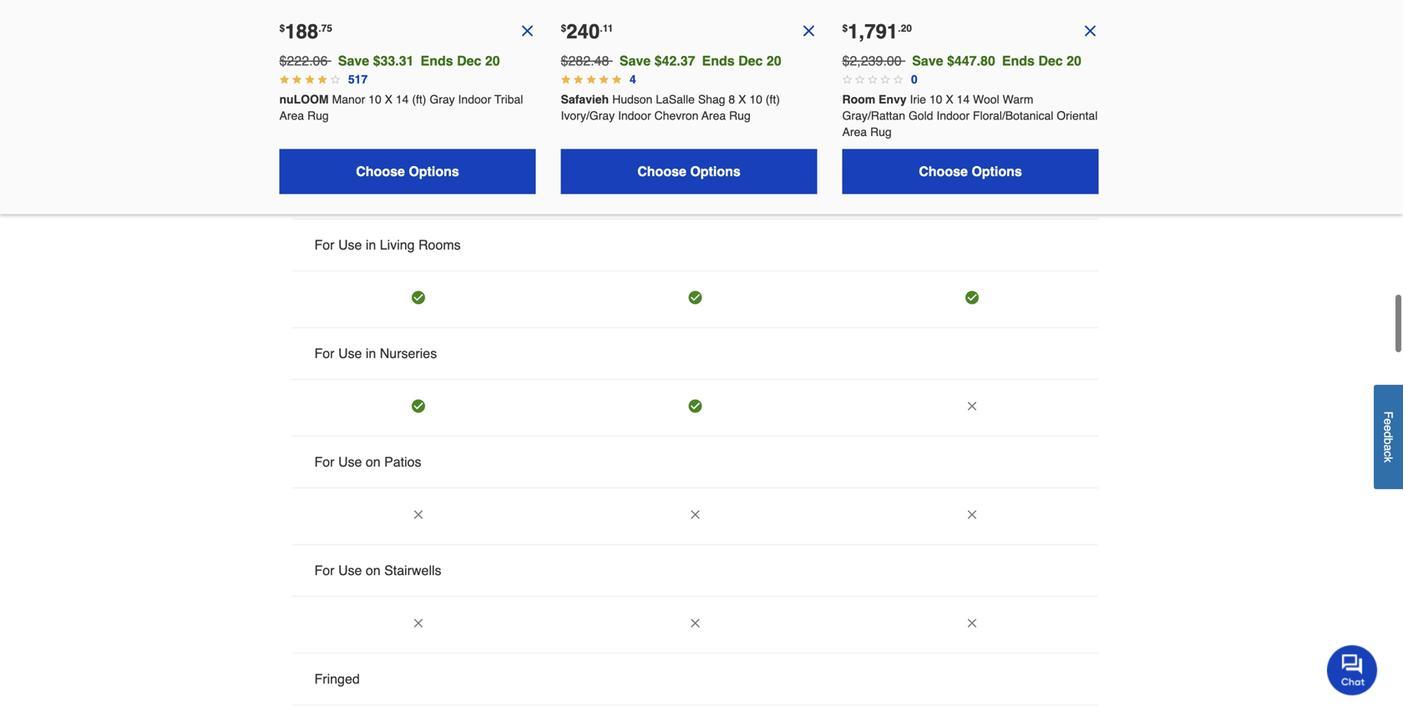 Task type: locate. For each thing, give the bounding box(es) containing it.
1 horizontal spatial options
[[690, 164, 741, 179]]

3 10 from the left
[[930, 93, 943, 106]]

1 horizontal spatial 0 out of 5 stars image
[[868, 74, 878, 84]]

2 . from the left
[[600, 23, 603, 34]]

1 horizontal spatial .
[[600, 23, 603, 34]]

0 horizontal spatial $
[[279, 23, 285, 34]]

0 horizontal spatial (ft)
[[412, 93, 426, 106]]

f e e d b a c k
[[1382, 412, 1396, 463]]

. inside '$ 240 . 11'
[[600, 23, 603, 34]]

0 out of 5 stars image down "$2,239.00" in the right top of the page
[[868, 74, 878, 84]]

choose down the manor 10 x 14 (ft) gray indoor tribal area rug
[[356, 164, 405, 179]]

14 inside irie 10 x 14 wool warm gray/rattan gold indoor floral/botanical oriental area rug
[[957, 93, 970, 106]]

1 horizontal spatial 0 out of 5 stars image
[[881, 74, 891, 84]]

1 vertical spatial in
[[366, 346, 376, 361]]

1 horizontal spatial 14
[[957, 93, 970, 106]]

dec for 240
[[739, 53, 763, 69]]

2 in from the top
[[366, 346, 376, 361]]

1 10 from the left
[[369, 93, 382, 106]]

10 right '8'
[[750, 93, 763, 106]]

ends up shag
[[702, 53, 735, 69]]

for
[[315, 237, 335, 253], [315, 346, 335, 361], [315, 455, 335, 470], [315, 563, 335, 579]]

3 save from the left
[[912, 53, 944, 69]]

x inside "hudson lasalle shag 8 x 10 (ft) ivory/gray indoor chevron area rug"
[[739, 93, 746, 106]]

in left 'nurseries'
[[366, 346, 376, 361]]

x down $33.31
[[385, 93, 393, 106]]

choose down chevron
[[638, 164, 687, 179]]

0 out of 5 stars image
[[855, 74, 865, 84], [881, 74, 891, 84]]

2 for from the top
[[315, 346, 335, 361]]

. up $222.06 at the top
[[319, 23, 321, 34]]

0 out of 5 stars image up room
[[855, 74, 865, 84]]

for use on patios
[[315, 455, 422, 470]]

irie
[[910, 93, 927, 106]]

0 out of 5 stars image
[[843, 74, 853, 84], [868, 74, 878, 84], [893, 74, 903, 84]]

3 . from the left
[[898, 23, 901, 34]]

. for 188
[[319, 23, 321, 34]]

0 horizontal spatial x
[[385, 93, 393, 106]]

. inside the $ 1,791 . 20
[[898, 23, 901, 34]]

save up the 0 in the top of the page
[[912, 53, 944, 69]]

choose options button
[[279, 149, 536, 194], [561, 149, 818, 194], [843, 149, 1099, 194]]

1 on from the top
[[366, 455, 381, 470]]

rug inside the manor 10 x 14 (ft) gray indoor tribal area rug
[[307, 109, 329, 122]]

no image
[[519, 23, 536, 39], [966, 400, 979, 413], [412, 508, 425, 522], [689, 508, 702, 522], [966, 617, 979, 630]]

$ up $282.48
[[561, 23, 567, 34]]

0 horizontal spatial 5 out of 5 stars image
[[561, 74, 571, 84]]

use left 'nurseries'
[[338, 346, 362, 361]]

4 out of 5 stars element
[[279, 74, 289, 84], [292, 74, 302, 84], [305, 74, 315, 84], [318, 74, 328, 84], [330, 74, 340, 84]]

10 for nuloom
[[369, 93, 382, 106]]

in for nurseries
[[366, 346, 376, 361]]

ends up warm
[[1002, 53, 1035, 69]]

10 right irie
[[930, 93, 943, 106]]

0 horizontal spatial 14
[[396, 93, 409, 106]]

0
[[911, 73, 918, 86]]

rug
[[307, 109, 329, 122], [729, 109, 751, 122], [871, 125, 892, 139]]

2 x from the left
[[739, 93, 746, 106]]

choose for second choose options button
[[638, 164, 687, 179]]

2 horizontal spatial .
[[898, 23, 901, 34]]

dec
[[457, 53, 482, 69], [739, 53, 763, 69], [1039, 53, 1063, 69]]

. inside $ 188 . 75
[[319, 23, 321, 34]]

e up b
[[1382, 425, 1396, 432]]

rug down '8'
[[729, 109, 751, 122]]

0 horizontal spatial options
[[409, 164, 459, 179]]

0 horizontal spatial 0 out of 5 stars image
[[855, 74, 865, 84]]

14
[[396, 93, 409, 106], [957, 93, 970, 106]]

1 0 out of 5 stars image from the left
[[855, 74, 865, 84]]

choose options button down chevron
[[561, 149, 818, 194]]

1 horizontal spatial 5 out of 5 stars image
[[599, 74, 609, 84]]

area down gray/rattan
[[843, 125, 867, 139]]

choose down gold
[[919, 164, 968, 179]]

indoor down hudson
[[618, 109, 651, 122]]

(ft)
[[412, 93, 426, 106], [766, 93, 780, 106]]

1 horizontal spatial choose
[[638, 164, 687, 179]]

3 choose options from the left
[[919, 164, 1022, 179]]

$ inside the $ 1,791 . 20
[[843, 23, 848, 34]]

on
[[366, 455, 381, 470], [366, 563, 381, 579]]

3 choose from the left
[[919, 164, 968, 179]]

choose options button down irie 10 x 14 wool warm gray/rattan gold indoor floral/botanical oriental area rug
[[843, 149, 1099, 194]]

517
[[348, 73, 368, 86]]

1 in from the top
[[366, 237, 376, 253]]

0 out of 5 stars image up envy
[[881, 74, 891, 84]]

0 horizontal spatial save
[[338, 53, 369, 69]]

5 out of 5 stars image for 1st 5 out of 5 stars element from the right
[[612, 74, 622, 84]]

2 horizontal spatial 0 out of 5 stars image
[[893, 74, 903, 84]]

3 x from the left
[[946, 93, 954, 106]]

2 choose from the left
[[638, 164, 687, 179]]

1 horizontal spatial (ft)
[[766, 93, 780, 106]]

0 horizontal spatial choose options button
[[279, 149, 536, 194]]

x right irie
[[946, 93, 954, 106]]

0 horizontal spatial 5 out of 5 stars image
[[574, 74, 584, 84]]

0 horizontal spatial dec
[[457, 53, 482, 69]]

75
[[321, 23, 332, 34]]

0 out of 5 stars image up room
[[843, 74, 853, 84]]

options down chevron
[[690, 164, 741, 179]]

0 horizontal spatial choose
[[356, 164, 405, 179]]

2 dec from the left
[[739, 53, 763, 69]]

1,791
[[848, 20, 898, 43]]

rug down gray/rattan
[[871, 125, 892, 139]]

ends for 1,791
[[1002, 53, 1035, 69]]

11
[[603, 23, 613, 34]]

rug down nuloom
[[307, 109, 329, 122]]

dec up oriental
[[1039, 53, 1063, 69]]

gray/rattan
[[843, 109, 906, 122]]

choose for first choose options button from right
[[919, 164, 968, 179]]

1 dec from the left
[[457, 53, 482, 69]]

1 horizontal spatial save
[[620, 53, 651, 69]]

5 out of 5 stars image
[[561, 74, 571, 84], [599, 74, 609, 84], [612, 74, 622, 84]]

choose options button down the manor 10 x 14 (ft) gray indoor tribal area rug
[[279, 149, 536, 194]]

2 on from the top
[[366, 563, 381, 579]]

rooms
[[419, 237, 461, 253]]

indoor
[[458, 93, 491, 106], [618, 109, 651, 122], [937, 109, 970, 122]]

1 choose from the left
[[356, 164, 405, 179]]

1 save from the left
[[338, 53, 369, 69]]

choose for third choose options button from the right
[[356, 164, 405, 179]]

1 horizontal spatial choose options
[[638, 164, 741, 179]]

2 5 out of 5 stars image from the left
[[586, 74, 596, 84]]

4 out of 5 stars image
[[279, 74, 289, 84], [305, 74, 315, 84], [318, 74, 328, 84], [330, 74, 340, 84]]

2 horizontal spatial save
[[912, 53, 944, 69]]

$ inside $ 188 . 75
[[279, 23, 285, 34]]

$ inside '$ 240 . 11'
[[561, 23, 567, 34]]

1 . from the left
[[319, 23, 321, 34]]

options
[[409, 164, 459, 179], [690, 164, 741, 179], [972, 164, 1022, 179]]

.
[[319, 23, 321, 34], [600, 23, 603, 34], [898, 23, 901, 34]]

yes image
[[412, 183, 425, 196], [412, 400, 425, 413], [689, 400, 702, 413]]

indoor right gold
[[937, 109, 970, 122]]

save up the 517
[[338, 53, 369, 69]]

dec right $33.31
[[457, 53, 482, 69]]

14 left wool
[[957, 93, 970, 106]]

. up "$2,239.00" in the right top of the page
[[898, 23, 901, 34]]

1 horizontal spatial $
[[561, 23, 567, 34]]

2 5 out of 5 stars element from the left
[[574, 74, 584, 84]]

2 horizontal spatial 10
[[930, 93, 943, 106]]

0 horizontal spatial .
[[319, 23, 321, 34]]

1 4 out of 5 stars image from the left
[[279, 74, 289, 84]]

no image
[[801, 23, 818, 39], [1082, 23, 1099, 39], [966, 508, 979, 522], [412, 617, 425, 630], [689, 617, 702, 630]]

20
[[901, 23, 912, 34], [485, 53, 500, 69], [767, 53, 782, 69], [1067, 53, 1082, 69]]

1 horizontal spatial 10
[[750, 93, 763, 106]]

$ up "$2,239.00" in the right top of the page
[[843, 23, 848, 34]]

use left living
[[338, 237, 362, 253]]

1 e from the top
[[1382, 419, 1396, 425]]

5 out of 5 stars element
[[561, 74, 571, 84], [574, 74, 584, 84], [586, 74, 596, 84], [599, 74, 609, 84], [612, 74, 622, 84]]

1 5 out of 5 stars image from the left
[[574, 74, 584, 84]]

ivory/gray
[[561, 109, 615, 122]]

3 $ from the left
[[843, 23, 848, 34]]

2 horizontal spatial choose options button
[[843, 149, 1099, 194]]

dec right "$42.37"
[[739, 53, 763, 69]]

. up $282.48
[[600, 23, 603, 34]]

area down nuloom
[[279, 109, 304, 122]]

4 use from the top
[[338, 563, 362, 579]]

save for 1,791
[[912, 53, 944, 69]]

choose options down irie 10 x 14 wool warm gray/rattan gold indoor floral/botanical oriental area rug
[[919, 164, 1022, 179]]

x inside the manor 10 x 14 (ft) gray indoor tribal area rug
[[385, 93, 393, 106]]

choose options
[[356, 164, 459, 179], [638, 164, 741, 179], [919, 164, 1022, 179]]

use
[[338, 237, 362, 253], [338, 346, 362, 361], [338, 455, 362, 470], [338, 563, 362, 579]]

1 choose options button from the left
[[279, 149, 536, 194]]

14 for (ft)
[[396, 93, 409, 106]]

area inside "hudson lasalle shag 8 x 10 (ft) ivory/gray indoor chevron area rug"
[[702, 109, 726, 122]]

indoor right the gray
[[458, 93, 491, 106]]

$42.37
[[655, 53, 696, 69]]

gray
[[430, 93, 455, 106]]

$ up $222.06 at the top
[[279, 23, 285, 34]]

5 0 out of 5 stars element from the left
[[893, 74, 903, 84]]

3 for from the top
[[315, 455, 335, 470]]

1 horizontal spatial area
[[702, 109, 726, 122]]

use left the "stairwells"
[[338, 563, 362, 579]]

for for for use in living rooms
[[315, 237, 335, 253]]

188
[[285, 20, 319, 43]]

2 ends from the left
[[702, 53, 735, 69]]

area inside the manor 10 x 14 (ft) gray indoor tribal area rug
[[279, 109, 304, 122]]

240
[[567, 20, 600, 43]]

tribal
[[495, 93, 523, 106]]

2 options from the left
[[690, 164, 741, 179]]

10 inside irie 10 x 14 wool warm gray/rattan gold indoor floral/botanical oriental area rug
[[930, 93, 943, 106]]

2 0 out of 5 stars image from the left
[[881, 74, 891, 84]]

x
[[385, 93, 393, 106], [739, 93, 746, 106], [946, 93, 954, 106]]

$ for 188
[[279, 23, 285, 34]]

in
[[366, 237, 376, 253], [366, 346, 376, 361]]

3 5 out of 5 stars image from the left
[[612, 74, 622, 84]]

2 4 out of 5 stars element from the left
[[292, 74, 302, 84]]

2 horizontal spatial ends
[[1002, 53, 1035, 69]]

2 4 out of 5 stars image from the left
[[305, 74, 315, 84]]

1 ends from the left
[[421, 53, 453, 69]]

indoor inside irie 10 x 14 wool warm gray/rattan gold indoor floral/botanical oriental area rug
[[937, 109, 970, 122]]

1 horizontal spatial indoor
[[618, 109, 651, 122]]

. for 240
[[600, 23, 603, 34]]

1 14 from the left
[[396, 93, 409, 106]]

0 out of 5 stars image left the 0 in the top of the page
[[893, 74, 903, 84]]

on left the "stairwells"
[[366, 563, 381, 579]]

x right '8'
[[739, 93, 746, 106]]

use left patios
[[338, 455, 362, 470]]

8
[[729, 93, 735, 106]]

0 vertical spatial on
[[366, 455, 381, 470]]

1 5 out of 5 stars image from the left
[[561, 74, 571, 84]]

save up the 4
[[620, 53, 651, 69]]

1 horizontal spatial 5 out of 5 stars image
[[586, 74, 596, 84]]

2 horizontal spatial 5 out of 5 stars image
[[612, 74, 622, 84]]

2 save from the left
[[620, 53, 651, 69]]

2 horizontal spatial rug
[[871, 125, 892, 139]]

fringed
[[315, 672, 360, 687]]

2 choose options from the left
[[638, 164, 741, 179]]

area down shag
[[702, 109, 726, 122]]

5 out of 5 stars image
[[574, 74, 584, 84], [586, 74, 596, 84]]

options down the manor 10 x 14 (ft) gray indoor tribal area rug
[[409, 164, 459, 179]]

4 for from the top
[[315, 563, 335, 579]]

5 out of 5 stars image for third 5 out of 5 stars element from right
[[586, 74, 596, 84]]

use for patios
[[338, 455, 362, 470]]

2 horizontal spatial indoor
[[937, 109, 970, 122]]

0 horizontal spatial ends
[[421, 53, 453, 69]]

1 x from the left
[[385, 93, 393, 106]]

(ft) inside the manor 10 x 14 (ft) gray indoor tribal area rug
[[412, 93, 426, 106]]

10 for room envy
[[930, 93, 943, 106]]

1 4 out of 5 stars element from the left
[[279, 74, 289, 84]]

save for 240
[[620, 53, 651, 69]]

1 horizontal spatial choose options button
[[561, 149, 818, 194]]

(ft) right '8'
[[766, 93, 780, 106]]

2 e from the top
[[1382, 425, 1396, 432]]

e up d
[[1382, 419, 1396, 425]]

2 $ from the left
[[561, 23, 567, 34]]

2 horizontal spatial $
[[843, 23, 848, 34]]

save $42.37 ends dec 20
[[620, 53, 782, 69]]

indoor inside "hudson lasalle shag 8 x 10 (ft) ivory/gray indoor chevron area rug"
[[618, 109, 651, 122]]

0 horizontal spatial 10
[[369, 93, 382, 106]]

choose
[[356, 164, 405, 179], [638, 164, 687, 179], [919, 164, 968, 179]]

0 horizontal spatial rug
[[307, 109, 329, 122]]

4
[[630, 73, 636, 86]]

$
[[279, 23, 285, 34], [561, 23, 567, 34], [843, 23, 848, 34]]

choose options down chevron
[[638, 164, 741, 179]]

2 horizontal spatial x
[[946, 93, 954, 106]]

e
[[1382, 419, 1396, 425], [1382, 425, 1396, 432]]

1 vertical spatial on
[[366, 563, 381, 579]]

0 vertical spatial in
[[366, 237, 376, 253]]

1 (ft) from the left
[[412, 93, 426, 106]]

2 horizontal spatial area
[[843, 125, 867, 139]]

ends
[[421, 53, 453, 69], [702, 53, 735, 69], [1002, 53, 1035, 69]]

10 inside the manor 10 x 14 (ft) gray indoor tribal area rug
[[369, 93, 382, 106]]

2 horizontal spatial dec
[[1039, 53, 1063, 69]]

1 0 out of 5 stars element from the left
[[843, 74, 853, 84]]

1 0 out of 5 stars image from the left
[[843, 74, 853, 84]]

0 horizontal spatial indoor
[[458, 93, 491, 106]]

dec for 1,791
[[1039, 53, 1063, 69]]

5 out of 5 stars image for fourth 5 out of 5 stars element from the left
[[599, 74, 609, 84]]

use for living
[[338, 237, 362, 253]]

x for nuloom
[[385, 93, 393, 106]]

1 horizontal spatial x
[[739, 93, 746, 106]]

2 horizontal spatial options
[[972, 164, 1022, 179]]

10 right manor
[[369, 93, 382, 106]]

indoor for safavieh
[[618, 109, 651, 122]]

1 options from the left
[[409, 164, 459, 179]]

ends for 240
[[702, 53, 735, 69]]

f
[[1382, 412, 1396, 419]]

save $33.31 ends dec 20
[[338, 53, 500, 69]]

1 horizontal spatial ends
[[702, 53, 735, 69]]

shag
[[698, 93, 726, 106]]

manor
[[332, 93, 365, 106]]

1 for from the top
[[315, 237, 335, 253]]

1 use from the top
[[338, 237, 362, 253]]

3 ends from the left
[[1002, 53, 1035, 69]]

10
[[369, 93, 382, 106], [750, 93, 763, 106], [930, 93, 943, 106]]

0 horizontal spatial choose options
[[356, 164, 459, 179]]

2 (ft) from the left
[[766, 93, 780, 106]]

manor 10 x 14 (ft) gray indoor tribal area rug
[[279, 93, 526, 122]]

area
[[279, 109, 304, 122], [702, 109, 726, 122], [843, 125, 867, 139]]

in left living
[[366, 237, 376, 253]]

$ for 1,791
[[843, 23, 848, 34]]

1 horizontal spatial dec
[[739, 53, 763, 69]]

2 0 out of 5 stars element from the left
[[855, 74, 865, 84]]

0 horizontal spatial 0 out of 5 stars image
[[843, 74, 853, 84]]

2 horizontal spatial choose options
[[919, 164, 1022, 179]]

safavieh
[[561, 93, 609, 106]]

0 out of 5 stars element
[[843, 74, 853, 84], [855, 74, 865, 84], [868, 74, 878, 84], [881, 74, 891, 84], [893, 74, 903, 84]]

14 inside the manor 10 x 14 (ft) gray indoor tribal area rug
[[396, 93, 409, 106]]

(ft) left the gray
[[412, 93, 426, 106]]

0 horizontal spatial area
[[279, 109, 304, 122]]

2 horizontal spatial choose
[[919, 164, 968, 179]]

3 choose options button from the left
[[843, 149, 1099, 194]]

3 use from the top
[[338, 455, 362, 470]]

2 14 from the left
[[957, 93, 970, 106]]

14 down $33.31
[[396, 93, 409, 106]]

yes image
[[689, 183, 702, 196], [966, 183, 979, 196], [412, 291, 425, 305], [689, 291, 702, 305], [966, 291, 979, 305]]

d
[[1382, 432, 1396, 438]]

$222.06
[[279, 53, 328, 69]]

2 use from the top
[[338, 346, 362, 361]]

options down floral/botanical
[[972, 164, 1022, 179]]

choose options down the manor 10 x 14 (ft) gray indoor tribal area rug
[[356, 164, 459, 179]]

save
[[338, 53, 369, 69], [620, 53, 651, 69], [912, 53, 944, 69]]

1 horizontal spatial rug
[[729, 109, 751, 122]]

for use in nurseries
[[315, 346, 437, 361]]

x inside irie 10 x 14 wool warm gray/rattan gold indoor floral/botanical oriental area rug
[[946, 93, 954, 106]]

3 4 out of 5 stars image from the left
[[318, 74, 328, 84]]

2 5 out of 5 stars image from the left
[[599, 74, 609, 84]]

hudson
[[612, 93, 653, 106]]

2 10 from the left
[[750, 93, 763, 106]]

20 for 1,791
[[1067, 53, 1082, 69]]

3 options from the left
[[972, 164, 1022, 179]]

ends up the gray
[[421, 53, 453, 69]]

on left patios
[[366, 455, 381, 470]]

1 $ from the left
[[279, 23, 285, 34]]

3 dec from the left
[[1039, 53, 1063, 69]]

warm
[[1003, 93, 1034, 106]]



Task type: describe. For each thing, give the bounding box(es) containing it.
. for 1,791
[[898, 23, 901, 34]]

5 out of 5 stars image for fifth 5 out of 5 stars element from right
[[561, 74, 571, 84]]

20 inside the $ 1,791 . 20
[[901, 23, 912, 34]]

for for for use on stairwells
[[315, 563, 335, 579]]

living
[[380, 237, 415, 253]]

nurseries
[[380, 346, 437, 361]]

envy
[[879, 93, 907, 106]]

14 for wool
[[957, 93, 970, 106]]

1 choose options from the left
[[356, 164, 459, 179]]

for for for use on patios
[[315, 455, 335, 470]]

area inside irie 10 x 14 wool warm gray/rattan gold indoor floral/botanical oriental area rug
[[843, 125, 867, 139]]

$447.80
[[947, 53, 996, 69]]

$282.48
[[561, 53, 609, 69]]

stairwells
[[384, 563, 442, 579]]

2 choose options button from the left
[[561, 149, 818, 194]]

indoor inside the manor 10 x 14 (ft) gray indoor tribal area rug
[[458, 93, 491, 106]]

hudson lasalle shag 8 x 10 (ft) ivory/gray indoor chevron area rug
[[561, 93, 783, 122]]

5 5 out of 5 stars element from the left
[[612, 74, 622, 84]]

for for for use in nurseries
[[315, 346, 335, 361]]

20 for 188
[[485, 53, 500, 69]]

4 4 out of 5 stars image from the left
[[330, 74, 340, 84]]

oriental
[[1057, 109, 1098, 122]]

wool
[[973, 93, 1000, 106]]

floral/botanical
[[973, 109, 1054, 122]]

rug inside "hudson lasalle shag 8 x 10 (ft) ivory/gray indoor chevron area rug"
[[729, 109, 751, 122]]

3 4 out of 5 stars element from the left
[[305, 74, 315, 84]]

$33.31
[[373, 53, 414, 69]]

irie 10 x 14 wool warm gray/rattan gold indoor floral/botanical oriental area rug
[[843, 93, 1101, 139]]

c
[[1382, 451, 1396, 457]]

10 inside "hudson lasalle shag 8 x 10 (ft) ivory/gray indoor chevron area rug"
[[750, 93, 763, 106]]

use for nurseries
[[338, 346, 362, 361]]

f e e d b a c k button
[[1374, 385, 1404, 490]]

indoor for room envy
[[937, 109, 970, 122]]

20 for 240
[[767, 53, 782, 69]]

gold
[[909, 109, 934, 122]]

save for 188
[[338, 53, 369, 69]]

save $447.80 ends dec 20
[[912, 53, 1082, 69]]

k
[[1382, 457, 1396, 463]]

4 out of 5 stars image
[[292, 74, 302, 84]]

for use in living rooms
[[315, 237, 461, 253]]

lasalle
[[656, 93, 695, 106]]

chat invite button image
[[1328, 645, 1379, 696]]

on for patios
[[366, 455, 381, 470]]

4 4 out of 5 stars element from the left
[[318, 74, 328, 84]]

use for stairwells
[[338, 563, 362, 579]]

dec for 188
[[457, 53, 482, 69]]

2 0 out of 5 stars image from the left
[[868, 74, 878, 84]]

b
[[1382, 438, 1396, 445]]

3 0 out of 5 stars image from the left
[[893, 74, 903, 84]]

$ 1,791 . 20
[[843, 20, 912, 43]]

1 5 out of 5 stars element from the left
[[561, 74, 571, 84]]

in for living
[[366, 237, 376, 253]]

$2,239.00
[[843, 53, 902, 69]]

room envy
[[843, 93, 907, 106]]

chevron
[[655, 109, 699, 122]]

$ for 240
[[561, 23, 567, 34]]

3 0 out of 5 stars element from the left
[[868, 74, 878, 84]]

ends for 188
[[421, 53, 453, 69]]

5 out of 5 stars image for 4th 5 out of 5 stars element from right
[[574, 74, 584, 84]]

x for room envy
[[946, 93, 954, 106]]

nuloom
[[279, 93, 329, 106]]

4 0 out of 5 stars element from the left
[[881, 74, 891, 84]]

5 4 out of 5 stars element from the left
[[330, 74, 340, 84]]

3 5 out of 5 stars element from the left
[[586, 74, 596, 84]]

patios
[[384, 455, 422, 470]]

(ft) inside "hudson lasalle shag 8 x 10 (ft) ivory/gray indoor chevron area rug"
[[766, 93, 780, 106]]

rug inside irie 10 x 14 wool warm gray/rattan gold indoor floral/botanical oriental area rug
[[871, 125, 892, 139]]

for use on stairwells
[[315, 563, 442, 579]]

on for stairwells
[[366, 563, 381, 579]]

a
[[1382, 445, 1396, 451]]

$ 240 . 11
[[561, 20, 613, 43]]

4 5 out of 5 stars element from the left
[[599, 74, 609, 84]]

room
[[843, 93, 876, 106]]

$ 188 . 75
[[279, 20, 332, 43]]



Task type: vqa. For each thing, say whether or not it's contained in the screenshot.
2nd 5 out of 5 stars image from right
yes



